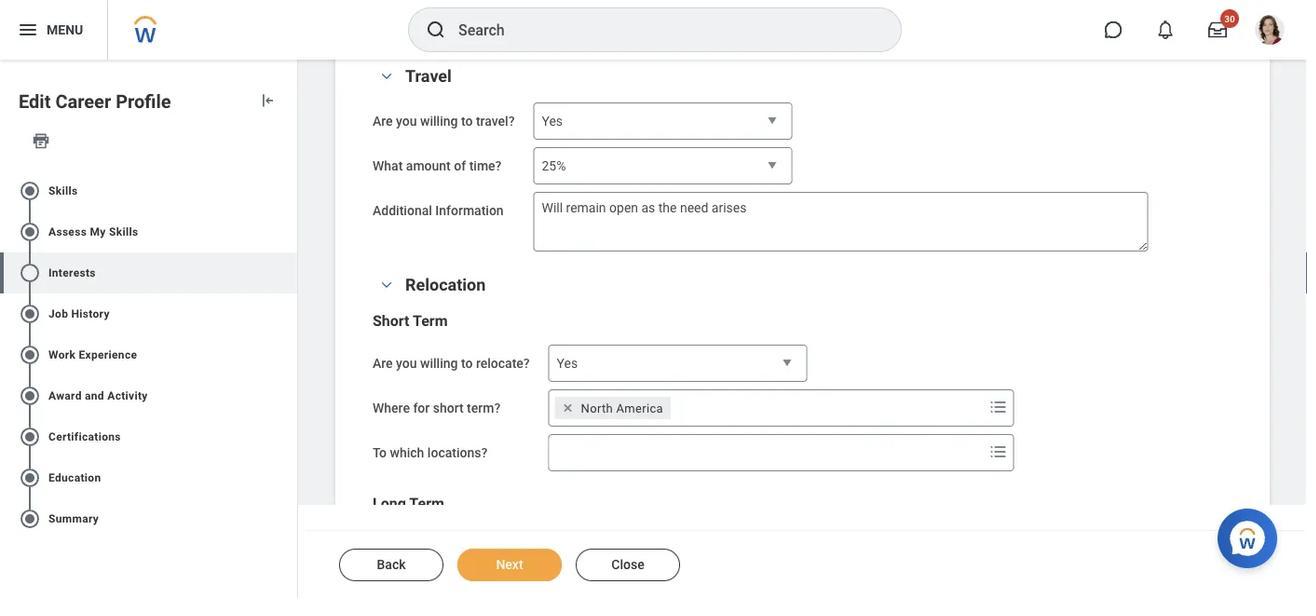 Task type: locate. For each thing, give the bounding box(es) containing it.
willing up what amount of time?
[[420, 114, 458, 129]]

2 to from the top
[[461, 356, 473, 371]]

3 error image from the top
[[279, 385, 297, 407]]

25% button
[[534, 147, 793, 185]]

you
[[396, 114, 417, 129], [396, 356, 417, 371]]

list containing skills
[[0, 163, 297, 547]]

radio custom image
[[19, 180, 41, 202], [19, 221, 41, 243], [19, 303, 41, 325], [19, 467, 41, 489], [19, 508, 41, 530]]

yes inside travel group
[[542, 114, 563, 129]]

willing
[[420, 114, 458, 129], [420, 356, 458, 371]]

menu
[[47, 22, 83, 37]]

radio custom image left "education"
[[19, 467, 41, 489]]

radio custom image
[[19, 262, 41, 284], [19, 344, 41, 366], [19, 385, 41, 407], [19, 426, 41, 448]]

radio custom image for summary
[[19, 508, 41, 530]]

0 vertical spatial you
[[396, 114, 417, 129]]

0 vertical spatial yes
[[542, 114, 563, 129]]

travel?
[[476, 114, 515, 129]]

error image for my
[[279, 221, 297, 243]]

0 vertical spatial prompts image
[[988, 396, 1010, 419]]

1 vertical spatial term
[[410, 494, 444, 512]]

radio custom image down print icon
[[19, 180, 41, 202]]

history
[[71, 307, 110, 320]]

1 willing from the top
[[420, 114, 458, 129]]

2 radio custom image from the top
[[19, 344, 41, 366]]

term down relocation
[[413, 312, 448, 329]]

error image inside certifications "link"
[[279, 426, 297, 448]]

to inside short term group
[[461, 356, 473, 371]]

skills right my
[[109, 225, 138, 238]]

1 vertical spatial skills
[[109, 225, 138, 238]]

radio custom image for certifications
[[19, 426, 41, 448]]

error image
[[279, 221, 297, 243], [279, 303, 297, 325], [279, 344, 297, 366], [279, 426, 297, 448], [279, 508, 297, 530]]

error image for interests
[[279, 262, 297, 284]]

menu button
[[0, 0, 107, 60]]

are for are you willing to relocate?
[[373, 356, 393, 371]]

willing up where for short term?
[[420, 356, 458, 371]]

3 error image from the top
[[279, 344, 297, 366]]

4 radio custom image from the top
[[19, 426, 41, 448]]

radio custom image left 'job'
[[19, 303, 41, 325]]

term?
[[467, 401, 501, 416]]

4 radio custom image from the top
[[19, 467, 41, 489]]

5 radio custom image from the top
[[19, 508, 41, 530]]

are inside travel group
[[373, 114, 393, 129]]

error image for education
[[279, 467, 297, 489]]

error image inside 'work experience' link
[[279, 344, 297, 366]]

0 vertical spatial yes button
[[534, 103, 793, 141]]

yes button up america
[[549, 345, 808, 383]]

radio custom image for skills
[[19, 180, 41, 202]]

you inside short term group
[[396, 356, 417, 371]]

yes inside short term group
[[557, 356, 578, 371]]

0 vertical spatial willing
[[420, 114, 458, 129]]

radio custom image inside interests link
[[19, 262, 41, 284]]

0 vertical spatial skills
[[48, 184, 78, 197]]

skills
[[48, 184, 78, 197], [109, 225, 138, 238]]

error image inside interests link
[[279, 262, 297, 284]]

1 radio custom image from the top
[[19, 262, 41, 284]]

1 are from the top
[[373, 114, 393, 129]]

0 vertical spatial term
[[413, 312, 448, 329]]

education
[[48, 471, 101, 485]]

radio custom image left interests
[[19, 262, 41, 284]]

certifications link
[[0, 416, 297, 457]]

additional information
[[373, 203, 504, 219]]

time?
[[469, 158, 502, 174]]

prompts image
[[988, 396, 1010, 419], [988, 441, 1010, 463]]

notifications large image
[[1157, 21, 1175, 39]]

activity
[[107, 389, 148, 402]]

and
[[85, 389, 104, 402]]

you up what
[[396, 114, 417, 129]]

4 error image from the top
[[279, 426, 297, 448]]

are up what
[[373, 114, 393, 129]]

work
[[48, 348, 76, 361]]

to
[[373, 446, 387, 461]]

inbox large image
[[1209, 21, 1228, 39]]

additional
[[373, 203, 432, 219]]

you for are you willing to relocate?
[[396, 356, 417, 371]]

30 button
[[1198, 9, 1240, 50]]

2 error image from the top
[[279, 262, 297, 284]]

to for travel?
[[461, 114, 473, 129]]

error image inside job history link
[[279, 303, 297, 325]]

radio custom image left work
[[19, 344, 41, 366]]

edit
[[19, 91, 51, 113]]

radio custom image inside award and activity link
[[19, 385, 41, 407]]

term right long
[[410, 494, 444, 512]]

are
[[373, 114, 393, 129], [373, 356, 393, 371]]

workday assistant region
[[1218, 501, 1285, 569]]

north america
[[581, 401, 664, 415]]

yes button up 25% dropdown button
[[534, 103, 793, 141]]

skills inside the 'assess my skills' link
[[109, 225, 138, 238]]

are down "short"
[[373, 356, 393, 371]]

next button
[[458, 549, 562, 582]]

radio custom image left the assess
[[19, 221, 41, 243]]

to
[[461, 114, 473, 129], [461, 356, 473, 371]]

radio custom image left certifications
[[19, 426, 41, 448]]

award and activity link
[[0, 375, 297, 416]]

where
[[373, 401, 410, 416]]

interests
[[48, 266, 96, 279]]

award
[[48, 389, 82, 402]]

1 horizontal spatial skills
[[109, 225, 138, 238]]

which
[[390, 446, 424, 461]]

yes button
[[534, 103, 793, 141], [549, 345, 808, 383]]

next
[[496, 557, 523, 573]]

2 prompts image from the top
[[988, 441, 1010, 463]]

0 horizontal spatial skills
[[48, 184, 78, 197]]

2 radio custom image from the top
[[19, 221, 41, 243]]

5 error image from the top
[[279, 508, 297, 530]]

radio custom image inside the 'assess my skills' link
[[19, 221, 41, 243]]

1 prompts image from the top
[[988, 396, 1010, 419]]

yes up 'x small' image
[[557, 356, 578, 371]]

willing inside travel group
[[420, 114, 458, 129]]

2 error image from the top
[[279, 303, 297, 325]]

1 vertical spatial prompts image
[[988, 441, 1010, 463]]

error image inside award and activity link
[[279, 385, 297, 407]]

radio custom image inside job history link
[[19, 303, 41, 325]]

to for relocate?
[[461, 356, 473, 371]]

are inside short term group
[[373, 356, 393, 371]]

yes button for are you willing to travel?
[[534, 103, 793, 141]]

1 vertical spatial you
[[396, 356, 417, 371]]

1 you from the top
[[396, 114, 417, 129]]

you for are you willing to travel?
[[396, 114, 417, 129]]

list
[[0, 163, 297, 547]]

1 error image from the top
[[279, 221, 297, 243]]

yes button inside travel group
[[534, 103, 793, 141]]

yes
[[542, 114, 563, 129], [557, 356, 578, 371]]

chevron down image
[[376, 279, 398, 292]]

back button
[[339, 549, 444, 582]]

0 vertical spatial are
[[373, 114, 393, 129]]

1 to from the top
[[461, 114, 473, 129]]

you inside travel group
[[396, 114, 417, 129]]

to left travel?
[[461, 114, 473, 129]]

term
[[413, 312, 448, 329], [410, 494, 444, 512]]

2 you from the top
[[396, 356, 417, 371]]

2 willing from the top
[[420, 356, 458, 371]]

term for short term
[[413, 312, 448, 329]]

1 vertical spatial yes
[[557, 356, 578, 371]]

radio custom image left summary
[[19, 508, 41, 530]]

25%
[[542, 158, 566, 174]]

radio custom image left award
[[19, 385, 41, 407]]

locations?
[[428, 446, 488, 461]]

you down short term button
[[396, 356, 417, 371]]

error image inside the 'assess my skills' link
[[279, 221, 297, 243]]

1 vertical spatial to
[[461, 356, 473, 371]]

edit career profile
[[19, 91, 171, 113]]

yes button inside short term group
[[549, 345, 808, 383]]

term inside group
[[413, 312, 448, 329]]

to left relocate?
[[461, 356, 473, 371]]

print image
[[32, 131, 50, 150]]

work experience link
[[0, 334, 297, 375]]

yes up the 25%
[[542, 114, 563, 129]]

job
[[48, 307, 68, 320]]

what
[[373, 158, 403, 174]]

1 vertical spatial are
[[373, 356, 393, 371]]

error image
[[279, 180, 297, 202], [279, 262, 297, 284], [279, 385, 297, 407], [279, 467, 297, 489]]

skills up the assess
[[48, 184, 78, 197]]

Additional Information text field
[[534, 192, 1149, 252]]

1 vertical spatial yes button
[[549, 345, 808, 383]]

back
[[377, 557, 406, 573]]

experience
[[79, 348, 137, 361]]

To which locations? field
[[550, 436, 984, 470]]

3 radio custom image from the top
[[19, 385, 41, 407]]

radio custom image inside "summary" link
[[19, 508, 41, 530]]

america
[[617, 401, 664, 415]]

assess
[[48, 225, 87, 238]]

1 vertical spatial willing
[[420, 356, 458, 371]]

2 are from the top
[[373, 356, 393, 371]]

justify image
[[17, 19, 39, 41]]

to inside travel group
[[461, 114, 473, 129]]

4 error image from the top
[[279, 467, 297, 489]]

radio custom image for work experience
[[19, 344, 41, 366]]

short term
[[373, 312, 448, 329]]

information
[[436, 203, 504, 219]]

1 radio custom image from the top
[[19, 180, 41, 202]]

for
[[413, 401, 430, 416]]

radio custom image inside skills link
[[19, 180, 41, 202]]

1 error image from the top
[[279, 180, 297, 202]]

radio custom image inside education link
[[19, 467, 41, 489]]

0 vertical spatial to
[[461, 114, 473, 129]]

chevron down image
[[376, 70, 398, 83]]

to which locations?
[[373, 446, 488, 461]]

3 radio custom image from the top
[[19, 303, 41, 325]]

prompts image for to which locations?
[[988, 441, 1010, 463]]

yes for are you willing to relocate?
[[557, 356, 578, 371]]

willing inside short term group
[[420, 356, 458, 371]]



Task type: describe. For each thing, give the bounding box(es) containing it.
willing for relocate?
[[420, 356, 458, 371]]

short
[[433, 401, 464, 416]]

north america element
[[581, 400, 664, 417]]

skills inside skills link
[[48, 184, 78, 197]]

error image inside "summary" link
[[279, 508, 297, 530]]

are you willing to relocate?
[[373, 356, 530, 371]]

close button
[[576, 549, 680, 582]]

action bar region
[[306, 530, 1308, 598]]

yes button for are you willing to relocate?
[[549, 345, 808, 383]]

search image
[[425, 19, 447, 41]]

radio custom image for assess my skills
[[19, 221, 41, 243]]

award and activity
[[48, 389, 148, 402]]

work experience
[[48, 348, 137, 361]]

north america, press delete to clear value. option
[[555, 397, 671, 419]]

reading pane region
[[298, 60, 1308, 598]]

travel group
[[373, 65, 1233, 252]]

travel
[[405, 67, 452, 86]]

what amount of time?
[[373, 158, 502, 174]]

profile logan mcneil image
[[1256, 15, 1285, 49]]

of
[[454, 158, 466, 174]]

assess my skills link
[[0, 211, 297, 252]]

long term
[[373, 494, 444, 512]]

willing for travel?
[[420, 114, 458, 129]]

skills link
[[0, 170, 297, 211]]

long
[[373, 494, 406, 512]]

my
[[90, 225, 106, 238]]

career
[[55, 91, 111, 113]]

yes for are you willing to travel?
[[542, 114, 563, 129]]

error image for history
[[279, 303, 297, 325]]

radio custom image for interests
[[19, 262, 41, 284]]

long term button
[[373, 494, 444, 512]]

Search Workday  search field
[[459, 9, 863, 50]]

interests link
[[0, 252, 297, 293]]

relocation
[[405, 275, 486, 295]]

relocation button
[[405, 275, 486, 295]]

summary link
[[0, 498, 297, 540]]

are you willing to travel?
[[373, 114, 515, 129]]

certifications
[[48, 430, 121, 444]]

short term group
[[373, 311, 1233, 472]]

relocation group
[[373, 274, 1233, 598]]

x small image
[[559, 399, 578, 418]]

are for are you willing to travel?
[[373, 114, 393, 129]]

error image for skills
[[279, 180, 297, 202]]

transformation import image
[[258, 91, 277, 110]]

error image for award and activity
[[279, 385, 297, 407]]

short term button
[[373, 312, 448, 329]]

relocate?
[[476, 356, 530, 371]]

education link
[[0, 457, 297, 498]]

job history
[[48, 307, 110, 320]]

30
[[1225, 13, 1236, 24]]

radio custom image for job history
[[19, 303, 41, 325]]

north
[[581, 401, 613, 415]]

radio custom image for award and activity
[[19, 385, 41, 407]]

prompts image for where for short term?
[[988, 396, 1010, 419]]

amount
[[406, 158, 451, 174]]

travel button
[[405, 67, 452, 86]]

profile
[[116, 91, 171, 113]]

summary
[[48, 512, 99, 526]]

where for short term?
[[373, 401, 501, 416]]

assess my skills
[[48, 225, 138, 238]]

radio custom image for education
[[19, 467, 41, 489]]

short
[[373, 312, 410, 329]]

close
[[612, 557, 645, 573]]

term for long term
[[410, 494, 444, 512]]

job history link
[[0, 293, 297, 334]]

error image for experience
[[279, 344, 297, 366]]



Task type: vqa. For each thing, say whether or not it's contained in the screenshot.
the bottom CONTACT
no



